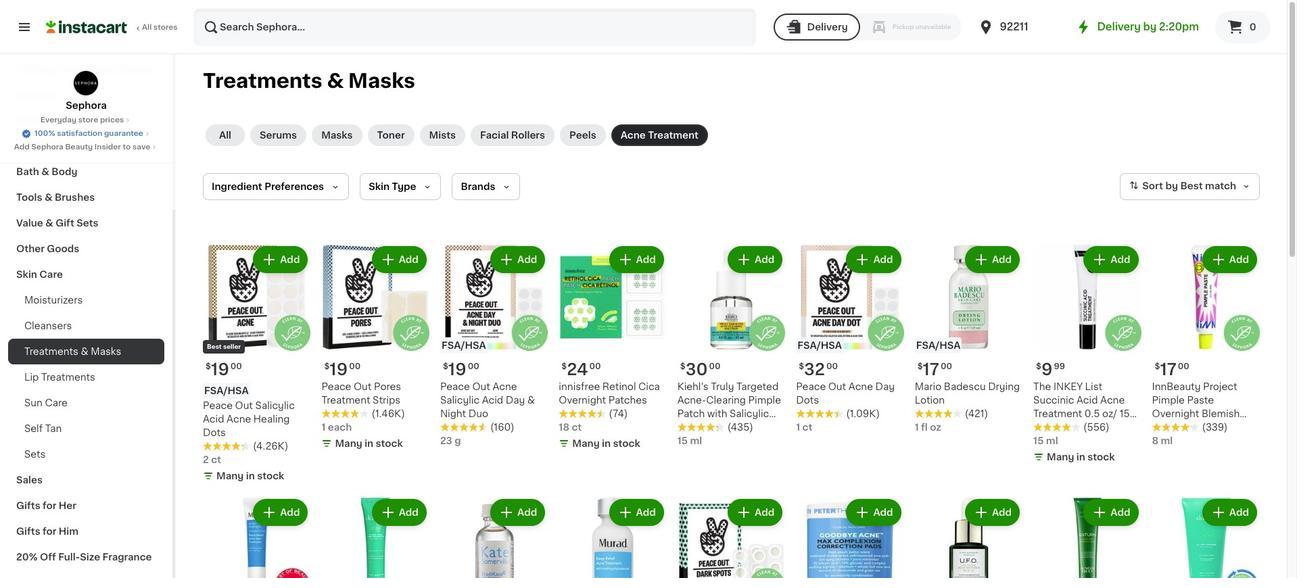 Task type: describe. For each thing, give the bounding box(es) containing it.
salicylic inside kiehl's truly targeted acne-clearing pimple patch with salicylic acid
[[730, 410, 770, 419]]

$ 30 00
[[681, 362, 721, 378]]

delivery for delivery by 2:20pm
[[1098, 22, 1141, 32]]

blemish
[[1202, 410, 1241, 419]]

gifts for her
[[16, 501, 76, 511]]

acne inside "peace out salicylic acid acne healing dots"
[[227, 415, 251, 425]]

lip treatments link
[[8, 365, 164, 390]]

all for all stores
[[142, 24, 152, 31]]

the inkey list succinic acid acne treatment 0.5 oz/ 15 ml
[[1034, 383, 1130, 433]]

healing
[[254, 415, 290, 425]]

pimple inside innbeauty project pimple paste overnight blemish drying paste
[[1153, 396, 1185, 406]]

many in stock for 9
[[1048, 453, 1115, 462]]

sort
[[1143, 181, 1164, 191]]

delivery by 2:20pm
[[1098, 22, 1200, 32]]

1 vertical spatial sephora
[[31, 143, 63, 151]]

all stores link
[[46, 8, 179, 46]]

00 for peace out acne salicylic acid day & night duo
[[468, 363, 480, 371]]

preferences
[[265, 182, 324, 191]]

pimple inside kiehl's truly targeted acne-clearing pimple patch with salicylic acid
[[749, 396, 781, 406]]

17 for mario
[[923, 362, 940, 378]]

20%
[[16, 553, 38, 562]]

match
[[1206, 181, 1237, 191]]

(556)
[[1084, 423, 1110, 433]]

1 $ from the left
[[206, 363, 211, 371]]

save
[[133, 143, 150, 151]]

type
[[392, 182, 416, 191]]

for for him
[[43, 527, 56, 537]]

dots inside "peace out salicylic acid acne healing dots"
[[203, 429, 226, 438]]

1 horizontal spatial treatments & masks
[[203, 71, 415, 91]]

23
[[440, 437, 453, 446]]

$ 24 00
[[562, 362, 601, 378]]

clearing
[[707, 396, 746, 406]]

15 ml for 30
[[678, 437, 703, 446]]

fsa/hsa for 19
[[442, 341, 486, 351]]

many for 9
[[1048, 453, 1075, 462]]

day inside peace out acne salicylic acid day & night duo
[[506, 396, 525, 406]]

0
[[1250, 22, 1257, 32]]

lip treatments
[[24, 373, 95, 382]]

0 vertical spatial beauty
[[119, 64, 154, 74]]

ml
[[1034, 423, 1049, 433]]

$ for innbeauty project pimple paste overnight blemish drying paste
[[1155, 363, 1161, 371]]

sephora link
[[66, 70, 107, 112]]

by for delivery
[[1144, 22, 1157, 32]]

brands button
[[452, 173, 521, 200]]

gifts for him link
[[8, 519, 164, 545]]

skin for skin care
[[16, 270, 37, 279]]

(4.26k)
[[253, 442, 289, 452]]

gifts for gifts for her
[[16, 501, 40, 511]]

ingredient preferences button
[[203, 173, 349, 200]]

stores
[[154, 24, 178, 31]]

many in stock down (4.26k)
[[217, 472, 284, 481]]

mario
[[915, 383, 942, 392]]

everyday store prices link
[[40, 115, 132, 126]]

15 ml for 9
[[1034, 437, 1059, 446]]

in for 19
[[365, 439, 374, 449]]

targeted
[[737, 383, 779, 392]]

stock for 9
[[1088, 453, 1115, 462]]

2 vertical spatial masks
[[91, 347, 121, 357]]

00 for peace out acne day dots
[[827, 363, 838, 371]]

acid inside peace out acne salicylic acid day & night duo
[[482, 396, 504, 406]]

1 ct
[[797, 423, 813, 433]]

0 horizontal spatial ct
[[211, 456, 221, 465]]

many in stock for 19
[[335, 439, 403, 449]]

in down (4.26k)
[[246, 472, 255, 481]]

$ for innisfree retinol cica overnight patches
[[562, 363, 567, 371]]

1 $ 19 00 from the left
[[206, 362, 242, 378]]

dots inside peace out acne day dots
[[797, 396, 819, 406]]

sun care link
[[8, 390, 164, 416]]

overnight inside innbeauty project pimple paste overnight blemish drying paste
[[1153, 410, 1200, 419]]

100%
[[35, 130, 55, 137]]

sort by
[[1143, 181, 1179, 191]]

acne inside peace out acne salicylic acid day & night duo
[[493, 383, 517, 392]]

prices
[[100, 116, 124, 124]]

delivery button
[[774, 14, 860, 41]]

0 horizontal spatial treatments & masks
[[24, 347, 121, 357]]

peels
[[570, 131, 597, 140]]

many down 2 ct at left
[[217, 472, 244, 481]]

skin care
[[16, 270, 63, 279]]

1 for 32
[[797, 423, 801, 433]]

$ for peace out pores treatment strips
[[324, 363, 330, 371]]

gift
[[56, 219, 74, 228]]

sun
[[24, 399, 43, 408]]

fragrance link
[[8, 133, 164, 159]]

best for best seller
[[207, 344, 222, 350]]

00 for mario badescu drying lotion
[[941, 363, 953, 371]]

the
[[1034, 383, 1052, 392]]

sales link
[[8, 468, 164, 493]]

sephora logo image
[[73, 70, 99, 96]]

moisturizers
[[24, 296, 83, 305]]

stock for 19
[[376, 439, 403, 449]]

g
[[455, 437, 461, 446]]

project
[[1204, 383, 1238, 392]]

ready
[[85, 64, 116, 74]]

out for acne
[[235, 402, 253, 411]]

mario badescu drying lotion
[[915, 383, 1021, 406]]

tan
[[45, 424, 62, 434]]

duo
[[469, 410, 489, 419]]

many for 24
[[573, 439, 600, 449]]

ml for 9
[[1047, 437, 1059, 446]]

stock down (4.26k)
[[257, 472, 284, 481]]

20% off full-size fragrance link
[[8, 545, 164, 570]]

(421)
[[965, 410, 989, 419]]

1 horizontal spatial sephora
[[66, 101, 107, 110]]

& for 'bath & body' link
[[41, 167, 49, 177]]

$ 17 00 for innbeauty
[[1155, 362, 1190, 378]]

1 vertical spatial sets
[[24, 450, 46, 459]]

many in stock for 24
[[573, 439, 641, 449]]

everyday
[[40, 116, 77, 124]]

(74)
[[609, 410, 628, 419]]

truly
[[711, 383, 734, 392]]

guarantee
[[104, 130, 143, 137]]

17 for innbeauty
[[1161, 362, 1177, 378]]

15 for 9
[[1034, 437, 1044, 446]]

rollers
[[511, 131, 545, 140]]

sun care
[[24, 399, 68, 408]]

00 for innisfree retinol cica overnight patches
[[590, 363, 601, 371]]

acne inside "the inkey list succinic acid acne treatment 0.5 oz/ 15 ml"
[[1101, 396, 1125, 406]]

1 00 from the left
[[231, 363, 242, 371]]

9
[[1042, 362, 1053, 378]]

in for 9
[[1077, 453, 1086, 462]]

all for all
[[219, 131, 231, 140]]

cica
[[639, 383, 660, 392]]

100% satisfaction guarantee
[[35, 130, 143, 137]]

add sephora beauty insider to save link
[[14, 142, 159, 153]]

product group containing 30
[[678, 244, 786, 448]]

treatment inside "the inkey list succinic acid acne treatment 0.5 oz/ 15 ml"
[[1034, 410, 1083, 419]]

care for hair care
[[39, 116, 62, 125]]

15 for 30
[[678, 437, 688, 446]]

toner
[[377, 131, 405, 140]]

off
[[40, 553, 56, 562]]

facial rollers link
[[471, 125, 555, 146]]

1 each
[[322, 423, 352, 433]]

skin type button
[[360, 173, 441, 200]]

service type group
[[774, 14, 962, 41]]

sets link
[[8, 442, 164, 468]]

1 19 from the left
[[211, 362, 229, 378]]

makeup link
[[8, 82, 164, 108]]

in for 24
[[602, 439, 611, 449]]

hair care link
[[8, 108, 164, 133]]

mists
[[429, 131, 456, 140]]

salicylic inside peace out acne salicylic acid day & night duo
[[440, 396, 480, 406]]

product group containing 32
[[797, 244, 904, 435]]

92211
[[1000, 22, 1029, 32]]

treatment inside 'link'
[[648, 131, 699, 140]]

brushes
[[55, 193, 95, 202]]

pores
[[374, 383, 401, 392]]

19 for peace out acne salicylic acid day & night duo
[[448, 362, 467, 378]]

skin type
[[369, 182, 416, 191]]

other goods
[[16, 244, 79, 254]]

ingredient preferences
[[212, 182, 324, 191]]

ml for 30
[[691, 437, 703, 446]]

insider
[[95, 143, 121, 151]]

0.5
[[1085, 410, 1101, 419]]



Task type: vqa. For each thing, say whether or not it's contained in the screenshot.


Task type: locate. For each thing, give the bounding box(es) containing it.
fsa/hsa for 32
[[798, 341, 842, 351]]

ct down peace out acne day dots in the bottom right of the page
[[803, 423, 813, 433]]

1 pimple from the left
[[749, 396, 781, 406]]

ml down ml
[[1047, 437, 1059, 446]]

peace up night
[[440, 383, 470, 392]]

8 00 from the left
[[1179, 363, 1190, 371]]

holiday party ready beauty link
[[8, 56, 164, 82]]

$ 17 00 up innbeauty
[[1155, 362, 1190, 378]]

$ up the the
[[1037, 363, 1042, 371]]

product group containing 24
[[559, 244, 667, 454]]

2 gifts from the top
[[16, 527, 40, 537]]

1 for 17
[[915, 423, 919, 433]]

0 vertical spatial gifts
[[16, 501, 40, 511]]

00 up peace out acne salicylic acid day & night duo
[[468, 363, 480, 371]]

$ inside the $ 30 00
[[681, 363, 686, 371]]

care up 100%
[[39, 116, 62, 125]]

$ up peace out pores treatment strips
[[324, 363, 330, 371]]

2 for from the top
[[43, 527, 56, 537]]

0 horizontal spatial 19
[[211, 362, 229, 378]]

1 vertical spatial fragrance
[[103, 553, 152, 562]]

goods
[[47, 244, 79, 254]]

add
[[14, 143, 30, 151], [280, 255, 300, 265], [399, 255, 419, 265], [518, 255, 537, 265], [636, 255, 656, 265], [755, 255, 775, 265], [874, 255, 894, 265], [993, 255, 1012, 265], [1111, 255, 1131, 265], [1230, 255, 1250, 265], [280, 508, 300, 518], [399, 508, 419, 518], [518, 508, 537, 518], [636, 508, 656, 518], [755, 508, 775, 518], [874, 508, 894, 518], [993, 508, 1012, 518], [1111, 508, 1131, 518], [1230, 508, 1250, 518]]

2 horizontal spatial 19
[[448, 362, 467, 378]]

1 for from the top
[[43, 501, 56, 511]]

2 horizontal spatial treatment
[[1034, 410, 1083, 419]]

15 down ml
[[1034, 437, 1044, 446]]

for
[[43, 501, 56, 511], [43, 527, 56, 537]]

innisfree
[[559, 383, 600, 392]]

peace out pores treatment strips
[[322, 383, 401, 406]]

many in stock down the (556)
[[1048, 453, 1115, 462]]

0 vertical spatial sephora
[[66, 101, 107, 110]]

4 00 from the left
[[827, 363, 838, 371]]

0 vertical spatial overnight
[[559, 396, 606, 406]]

0 vertical spatial paste
[[1188, 396, 1215, 406]]

acne inside peace out acne day dots
[[849, 383, 874, 392]]

beauty right ready
[[119, 64, 154, 74]]

0 vertical spatial best
[[1181, 181, 1203, 191]]

1 gifts from the top
[[16, 501, 40, 511]]

00 right "30"
[[709, 363, 721, 371]]

out inside peace out acne salicylic acid day & night duo
[[473, 383, 490, 392]]

masks down cleansers link
[[91, 347, 121, 357]]

peace out salicylic acid acne healing dots
[[203, 402, 295, 438]]

ct for 24
[[572, 423, 582, 433]]

day
[[876, 383, 895, 392], [506, 396, 525, 406]]

brands
[[461, 182, 496, 191]]

1 vertical spatial treatment
[[322, 396, 370, 406]]

00 for innbeauty project pimple paste overnight blemish drying paste
[[1179, 363, 1190, 371]]

acid up 2 ct at left
[[203, 415, 224, 425]]

ml for 17
[[1161, 437, 1173, 446]]

makeup
[[16, 90, 55, 99]]

best for best match
[[1181, 181, 1203, 191]]

1 for 19
[[322, 423, 326, 433]]

day up (1.09k)
[[876, 383, 895, 392]]

9 $ from the left
[[1155, 363, 1161, 371]]

0 vertical spatial day
[[876, 383, 895, 392]]

$ up kiehl's
[[681, 363, 686, 371]]

masks up toner
[[349, 71, 415, 91]]

1 horizontal spatial skin
[[369, 182, 390, 191]]

peace for peace out salicylic acid acne healing dots
[[203, 402, 233, 411]]

out up (4.26k)
[[235, 402, 253, 411]]

treatments & masks link
[[8, 339, 164, 365]]

1 horizontal spatial treatment
[[648, 131, 699, 140]]

peace inside peace out pores treatment strips
[[322, 383, 351, 392]]

1 15 ml from the left
[[1034, 437, 1059, 446]]

1 horizontal spatial 15 ml
[[1034, 437, 1059, 446]]

care up moisturizers
[[39, 270, 63, 279]]

peace up 2 ct at left
[[203, 402, 233, 411]]

0 horizontal spatial 17
[[923, 362, 940, 378]]

00 inside $ 32 00
[[827, 363, 838, 371]]

ml right 8 on the right bottom
[[1161, 437, 1173, 446]]

1 horizontal spatial all
[[219, 131, 231, 140]]

00 inside the $ 30 00
[[709, 363, 721, 371]]

paste down project on the right
[[1188, 396, 1215, 406]]

0 horizontal spatial overnight
[[559, 396, 606, 406]]

$ for peace out acne day dots
[[799, 363, 805, 371]]

out inside peace out acne day dots
[[829, 383, 847, 392]]

& for value & gift sets link
[[45, 219, 53, 228]]

sephora
[[66, 101, 107, 110], [31, 143, 63, 151]]

acne right peels
[[621, 131, 646, 140]]

2 pimple from the left
[[1153, 396, 1185, 406]]

2 19 from the left
[[330, 362, 348, 378]]

best match
[[1181, 181, 1237, 191]]

by left 2:20pm
[[1144, 22, 1157, 32]]

all left stores
[[142, 24, 152, 31]]

$ up innisfree
[[562, 363, 567, 371]]

2 vertical spatial care
[[45, 399, 68, 408]]

6 00 from the left
[[709, 363, 721, 371]]

1 vertical spatial gifts
[[16, 527, 40, 537]]

0 horizontal spatial pimple
[[749, 396, 781, 406]]

0 horizontal spatial 15 ml
[[678, 437, 703, 446]]

fragrance
[[16, 141, 66, 151], [103, 553, 152, 562]]

1 vertical spatial for
[[43, 527, 56, 537]]

1 1 from the left
[[322, 423, 326, 433]]

& for treatments & masks link
[[81, 347, 88, 357]]

other goods link
[[8, 236, 164, 262]]

$ inside $ 32 00
[[799, 363, 805, 371]]

treatment
[[648, 131, 699, 140], [322, 396, 370, 406], [1034, 410, 1083, 419]]

Best match Sort by field
[[1121, 173, 1261, 200]]

1 horizontal spatial 17
[[1161, 362, 1177, 378]]

$ up mario
[[918, 363, 923, 371]]

1 horizontal spatial sets
[[77, 219, 99, 228]]

1 vertical spatial all
[[219, 131, 231, 140]]

7 00 from the left
[[941, 363, 953, 371]]

fragrance down 100%
[[16, 141, 66, 151]]

overnight
[[559, 396, 606, 406], [1153, 410, 1200, 419]]

1 right (435)
[[797, 423, 801, 433]]

(339)
[[1203, 423, 1228, 433]]

many for 19
[[335, 439, 363, 449]]

all up ingredient
[[219, 131, 231, 140]]

for left him
[[43, 527, 56, 537]]

$ 19 00 down best seller
[[206, 362, 242, 378]]

0 vertical spatial treatments
[[203, 71, 323, 91]]

2 vertical spatial treatments
[[41, 373, 95, 382]]

19
[[211, 362, 229, 378], [330, 362, 348, 378], [448, 362, 467, 378]]

1 vertical spatial drying
[[1153, 423, 1185, 433]]

19 for peace out pores treatment strips
[[330, 362, 348, 378]]

everyday store prices
[[40, 116, 124, 124]]

$ for the inkey list succinic acid acne treatment 0.5 oz/ 15 ml
[[1037, 363, 1042, 371]]

15 ml
[[1034, 437, 1059, 446], [678, 437, 703, 446]]

00 up peace out pores treatment strips
[[349, 363, 361, 371]]

1 left each
[[322, 423, 326, 433]]

3 $ 19 00 from the left
[[443, 362, 480, 378]]

treatments up serums link
[[203, 71, 323, 91]]

peace inside peace out acne salicylic acid day & night duo
[[440, 383, 470, 392]]

peace for peace out pores treatment strips
[[322, 383, 351, 392]]

$ 17 00 up mario
[[918, 362, 953, 378]]

kiehl's truly targeted acne-clearing pimple patch with salicylic acid
[[678, 383, 781, 433]]

delivery by 2:20pm link
[[1076, 19, 1200, 35]]

1 horizontal spatial $ 19 00
[[324, 362, 361, 378]]

fsa/hsa for 17
[[917, 341, 961, 351]]

out up the duo
[[473, 383, 490, 392]]

1 $ 17 00 from the left
[[918, 362, 953, 378]]

24
[[567, 362, 588, 378]]

2 00 from the left
[[349, 363, 361, 371]]

drying inside mario badescu drying lotion
[[989, 383, 1021, 392]]

1 horizontal spatial salicylic
[[440, 396, 480, 406]]

00 right 32
[[827, 363, 838, 371]]

beauty down satisfaction
[[65, 143, 93, 151]]

peace for peace out acne day dots
[[797, 383, 826, 392]]

19 up peace out pores treatment strips
[[330, 362, 348, 378]]

0 horizontal spatial best
[[207, 344, 222, 350]]

0 horizontal spatial treatment
[[322, 396, 370, 406]]

2 horizontal spatial ml
[[1161, 437, 1173, 446]]

serums
[[260, 131, 297, 140]]

00 for peace out pores treatment strips
[[349, 363, 361, 371]]

1 horizontal spatial day
[[876, 383, 895, 392]]

5 $ from the left
[[1037, 363, 1042, 371]]

all link
[[206, 125, 245, 146]]

1 horizontal spatial best
[[1181, 181, 1203, 191]]

00 up mario
[[941, 363, 953, 371]]

sephora down 100%
[[31, 143, 63, 151]]

2 horizontal spatial salicylic
[[730, 410, 770, 419]]

2 vertical spatial treatment
[[1034, 410, 1083, 419]]

store
[[78, 116, 98, 124]]

17
[[923, 362, 940, 378], [1161, 362, 1177, 378]]

00 right 24
[[590, 363, 601, 371]]

instacart logo image
[[46, 19, 127, 35]]

0 vertical spatial masks
[[349, 71, 415, 91]]

6 $ from the left
[[443, 363, 448, 371]]

0 vertical spatial sets
[[77, 219, 99, 228]]

15
[[1120, 410, 1130, 419], [1034, 437, 1044, 446], [678, 437, 688, 446]]

skin
[[369, 182, 390, 191], [16, 270, 37, 279]]

him
[[59, 527, 79, 537]]

treatments & masks
[[203, 71, 415, 91], [24, 347, 121, 357]]

1 vertical spatial best
[[207, 344, 222, 350]]

innbeauty
[[1153, 383, 1201, 392]]

paste down blemish
[[1187, 423, 1214, 433]]

0 vertical spatial skin
[[369, 182, 390, 191]]

1 vertical spatial masks
[[321, 131, 353, 140]]

delivery inside delivery button
[[808, 22, 848, 32]]

0 horizontal spatial salicylic
[[255, 402, 295, 411]]

None search field
[[194, 8, 756, 46]]

gifts for him
[[16, 527, 79, 537]]

$ 19 00 for peace out pores treatment strips
[[324, 362, 361, 378]]

acne up oz/
[[1101, 396, 1125, 406]]

0 horizontal spatial skin
[[16, 270, 37, 279]]

00 for kiehl's truly targeted acne-clearing pimple patch with salicylic acid
[[709, 363, 721, 371]]

1 horizontal spatial delivery
[[1098, 22, 1141, 32]]

$ for kiehl's truly targeted acne-clearing pimple patch with salicylic acid
[[681, 363, 686, 371]]

1 vertical spatial treatments
[[24, 347, 78, 357]]

2 15 ml from the left
[[678, 437, 703, 446]]

1 horizontal spatial fragrance
[[103, 553, 152, 562]]

0 vertical spatial dots
[[797, 396, 819, 406]]

2 horizontal spatial $ 19 00
[[443, 362, 480, 378]]

out for dots
[[829, 383, 847, 392]]

0 vertical spatial treatment
[[648, 131, 699, 140]]

23 g
[[440, 437, 461, 446]]

stock for 24
[[613, 439, 641, 449]]

0 horizontal spatial 1
[[322, 423, 326, 433]]

(1.46k)
[[372, 410, 405, 419]]

by inside field
[[1166, 181, 1179, 191]]

15 right oz/
[[1120, 410, 1130, 419]]

2 horizontal spatial 1
[[915, 423, 919, 433]]

self tan link
[[8, 416, 164, 442]]

acne inside 'link'
[[621, 131, 646, 140]]

$ for mario badescu drying lotion
[[918, 363, 923, 371]]

3 19 from the left
[[448, 362, 467, 378]]

best
[[1181, 181, 1203, 191], [207, 344, 222, 350]]

many in stock down (74)
[[573, 439, 641, 449]]

treatment inside peace out pores treatment strips
[[322, 396, 370, 406]]

15 inside "the inkey list succinic acid acne treatment 0.5 oz/ 15 ml"
[[1120, 410, 1130, 419]]

4 $ from the left
[[799, 363, 805, 371]]

$ up peace out acne day dots in the bottom right of the page
[[799, 363, 805, 371]]

acne up (160)
[[493, 383, 517, 392]]

1 horizontal spatial beauty
[[119, 64, 154, 74]]

00 down 'seller'
[[231, 363, 242, 371]]

& for 'tools & brushes' link
[[45, 193, 52, 202]]

0 horizontal spatial dots
[[203, 429, 226, 438]]

drying inside innbeauty project pimple paste overnight blemish drying paste
[[1153, 423, 1185, 433]]

1 horizontal spatial dots
[[797, 396, 819, 406]]

$ 19 00 up peace out pores treatment strips
[[324, 362, 361, 378]]

ct for 32
[[803, 423, 813, 433]]

care
[[39, 116, 62, 125], [39, 270, 63, 279], [45, 399, 68, 408]]

1 horizontal spatial pimple
[[1153, 396, 1185, 406]]

1 vertical spatial care
[[39, 270, 63, 279]]

fl
[[922, 423, 928, 433]]

lotion
[[915, 396, 945, 406]]

bath
[[16, 167, 39, 177]]

out inside "peace out salicylic acid acne healing dots"
[[235, 402, 253, 411]]

17 up mario
[[923, 362, 940, 378]]

2
[[203, 456, 209, 465]]

fsa/hsa up mario
[[917, 341, 961, 351]]

1 vertical spatial overnight
[[1153, 410, 1200, 419]]

peace down 32
[[797, 383, 826, 392]]

$ up innbeauty
[[1155, 363, 1161, 371]]

0 vertical spatial care
[[39, 116, 62, 125]]

acne up (1.09k)
[[849, 383, 874, 392]]

0 horizontal spatial by
[[1144, 22, 1157, 32]]

skin inside dropdown button
[[369, 182, 390, 191]]

3 $ from the left
[[562, 363, 567, 371]]

1 ml from the left
[[1047, 437, 1059, 446]]

acne
[[621, 131, 646, 140], [849, 383, 874, 392], [493, 383, 517, 392], [1101, 396, 1125, 406], [227, 415, 251, 425]]

2 $ 19 00 from the left
[[324, 362, 361, 378]]

20% off full-size fragrance
[[16, 553, 152, 562]]

$ inside $ 9 99
[[1037, 363, 1042, 371]]

5 00 from the left
[[468, 363, 480, 371]]

peace for peace out acne salicylic acid day & night duo
[[440, 383, 470, 392]]

out for acid
[[473, 383, 490, 392]]

in down (74)
[[602, 439, 611, 449]]

peace inside "peace out salicylic acid acne healing dots"
[[203, 402, 233, 411]]

peace
[[322, 383, 351, 392], [797, 383, 826, 392], [440, 383, 470, 392], [203, 402, 233, 411]]

acid up the duo
[[482, 396, 504, 406]]

many down each
[[335, 439, 363, 449]]

2 $ from the left
[[324, 363, 330, 371]]

hair care
[[16, 116, 62, 125]]

body
[[52, 167, 77, 177]]

acid inside kiehl's truly targeted acne-clearing pimple patch with salicylic acid
[[678, 423, 699, 433]]

Search field
[[195, 9, 755, 45]]

many down 18 ct
[[573, 439, 600, 449]]

0 horizontal spatial beauty
[[65, 143, 93, 151]]

00 inside $ 24 00
[[590, 363, 601, 371]]

each
[[328, 423, 352, 433]]

100% satisfaction guarantee button
[[21, 126, 151, 139]]

for for her
[[43, 501, 56, 511]]

skin for skin type
[[369, 182, 390, 191]]

0 vertical spatial all
[[142, 24, 152, 31]]

$ inside $ 24 00
[[562, 363, 567, 371]]

gifts up 20%
[[16, 527, 40, 537]]

fragrance inside fragrance link
[[16, 141, 66, 151]]

2 1 from the left
[[797, 423, 801, 433]]

2 17 from the left
[[1161, 362, 1177, 378]]

8 $ from the left
[[918, 363, 923, 371]]

$ 17 00 for mario
[[918, 362, 953, 378]]

treatments & masks up masks link
[[203, 71, 415, 91]]

skin left type
[[369, 182, 390, 191]]

99
[[1055, 363, 1066, 371]]

$ for peace out acne salicylic acid day & night duo
[[443, 363, 448, 371]]

care for sun care
[[45, 399, 68, 408]]

1 vertical spatial dots
[[203, 429, 226, 438]]

out inside peace out pores treatment strips
[[354, 383, 372, 392]]

with
[[708, 410, 728, 419]]

1 horizontal spatial overnight
[[1153, 410, 1200, 419]]

00 up innbeauty
[[1179, 363, 1190, 371]]

3 00 from the left
[[590, 363, 601, 371]]

18
[[559, 423, 570, 433]]

2 horizontal spatial ct
[[803, 423, 813, 433]]

8 ml
[[1153, 437, 1173, 446]]

1 horizontal spatial drying
[[1153, 423, 1185, 433]]

out for strips
[[354, 383, 372, 392]]

dots up 1 ct
[[797, 396, 819, 406]]

treatments down "cleansers"
[[24, 347, 78, 357]]

$ 19 00 for peace out acne salicylic acid day & night duo
[[443, 362, 480, 378]]

pimple down innbeauty
[[1153, 396, 1185, 406]]

0 horizontal spatial fragrance
[[16, 141, 66, 151]]

7 $ from the left
[[681, 363, 686, 371]]

day inside peace out acne day dots
[[876, 383, 895, 392]]

many down ml
[[1048, 453, 1075, 462]]

best left 'match'
[[1181, 181, 1203, 191]]

3 1 from the left
[[915, 423, 919, 433]]

1 horizontal spatial 19
[[330, 362, 348, 378]]

0 vertical spatial fragrance
[[16, 141, 66, 151]]

holiday
[[16, 64, 54, 74]]

salicylic inside "peace out salicylic acid acne healing dots"
[[255, 402, 295, 411]]

0 vertical spatial drying
[[989, 383, 1021, 392]]

value & gift sets link
[[8, 210, 164, 236]]

3 ml from the left
[[1161, 437, 1173, 446]]

0 horizontal spatial sets
[[24, 450, 46, 459]]

2 $ 17 00 from the left
[[1155, 362, 1190, 378]]

sets down self
[[24, 450, 46, 459]]

0 horizontal spatial 15
[[678, 437, 688, 446]]

product group
[[203, 244, 311, 486], [322, 244, 430, 454], [440, 244, 548, 448], [559, 244, 667, 454], [678, 244, 786, 448], [797, 244, 904, 435], [915, 244, 1023, 435], [1034, 244, 1142, 467], [1153, 244, 1261, 448], [203, 497, 311, 579], [322, 497, 430, 579], [440, 497, 548, 579], [559, 497, 667, 579], [678, 497, 786, 579], [797, 497, 904, 579], [915, 497, 1023, 579], [1034, 497, 1142, 579], [1153, 497, 1261, 579]]

15 ml down ml
[[1034, 437, 1059, 446]]

product group containing 9
[[1034, 244, 1142, 467]]

fsa/hsa inside 'product' group
[[798, 341, 842, 351]]

holiday party ready beauty
[[16, 64, 154, 74]]

ml down patch
[[691, 437, 703, 446]]

satisfaction
[[57, 130, 102, 137]]

list
[[1086, 383, 1103, 392]]

1 vertical spatial treatments & masks
[[24, 347, 121, 357]]

in down the (556)
[[1077, 453, 1086, 462]]

0 horizontal spatial $ 17 00
[[918, 362, 953, 378]]

delivery inside delivery by 2:20pm link
[[1098, 22, 1141, 32]]

(1.09k)
[[847, 410, 880, 419]]

(435)
[[728, 423, 754, 433]]

best inside field
[[1181, 181, 1203, 191]]

care for skin care
[[39, 270, 63, 279]]

2 horizontal spatial 15
[[1120, 410, 1130, 419]]

dots
[[797, 396, 819, 406], [203, 429, 226, 438]]

gifts down sales
[[16, 501, 40, 511]]

overnight down innisfree
[[559, 396, 606, 406]]

1 horizontal spatial by
[[1166, 181, 1179, 191]]

salicylic up night
[[440, 396, 480, 406]]

19 up peace out acne salicylic acid day & night duo
[[448, 362, 467, 378]]

stock down (1.46k)
[[376, 439, 403, 449]]

drying left the the
[[989, 383, 1021, 392]]

night
[[440, 410, 466, 419]]

for left her
[[43, 501, 56, 511]]

& inside peace out acne salicylic acid day & night duo
[[528, 396, 535, 406]]

fragrance inside 20% off full-size fragrance link
[[103, 553, 152, 562]]

1 horizontal spatial ml
[[1047, 437, 1059, 446]]

19 down best seller
[[211, 362, 229, 378]]

0 vertical spatial treatments & masks
[[203, 71, 415, 91]]

in down (1.46k)
[[365, 439, 374, 449]]

1 horizontal spatial ct
[[572, 423, 582, 433]]

0 vertical spatial by
[[1144, 22, 1157, 32]]

$ up night
[[443, 363, 448, 371]]

1 17 from the left
[[923, 362, 940, 378]]

skin down other
[[16, 270, 37, 279]]

facial
[[480, 131, 509, 140]]

delivery for delivery
[[808, 22, 848, 32]]

mists link
[[420, 125, 466, 146]]

0 horizontal spatial delivery
[[808, 22, 848, 32]]

sets right 'gift' at the top left of page
[[77, 219, 99, 228]]

18 ct
[[559, 423, 582, 433]]

fsa/hsa up "peace out salicylic acid acne healing dots"
[[204, 387, 249, 396]]

2 ml from the left
[[691, 437, 703, 446]]

toner link
[[368, 125, 415, 146]]

ct
[[572, 423, 582, 433], [803, 423, 813, 433], [211, 456, 221, 465]]

1 vertical spatial paste
[[1187, 423, 1214, 433]]

delivery
[[1098, 22, 1141, 32], [808, 22, 848, 32]]

1 fl oz
[[915, 423, 942, 433]]

0 horizontal spatial day
[[506, 396, 525, 406]]

1 horizontal spatial 15
[[1034, 437, 1044, 446]]

salicylic up healing
[[255, 402, 295, 411]]

1
[[322, 423, 326, 433], [797, 423, 801, 433], [915, 423, 919, 433]]

peace out acne salicylic acid day & night duo
[[440, 383, 535, 419]]

tools & brushes
[[16, 193, 95, 202]]

0 vertical spatial for
[[43, 501, 56, 511]]

overnight inside innisfree retinol cica overnight patches
[[559, 396, 606, 406]]

add button
[[255, 248, 307, 272], [373, 248, 426, 272], [492, 248, 544, 272], [611, 248, 663, 272], [729, 248, 782, 272], [848, 248, 900, 272], [967, 248, 1019, 272], [1086, 248, 1138, 272], [1204, 248, 1257, 272], [255, 501, 307, 525], [373, 501, 426, 525], [492, 501, 544, 525], [611, 501, 663, 525], [729, 501, 782, 525], [848, 501, 900, 525], [967, 501, 1019, 525], [1086, 501, 1138, 525], [1204, 501, 1257, 525]]

best left 'seller'
[[207, 344, 222, 350]]

treatments down treatments & masks link
[[41, 373, 95, 382]]

by for sort
[[1166, 181, 1179, 191]]

0 horizontal spatial drying
[[989, 383, 1021, 392]]

beauty
[[119, 64, 154, 74], [65, 143, 93, 151]]

overnight down innbeauty
[[1153, 410, 1200, 419]]

stock
[[376, 439, 403, 449], [613, 439, 641, 449], [1088, 453, 1115, 462], [257, 472, 284, 481]]

gifts for gifts for him
[[16, 527, 40, 537]]

1 vertical spatial by
[[1166, 181, 1179, 191]]

peace inside peace out acne day dots
[[797, 383, 826, 392]]

care right sun
[[45, 399, 68, 408]]

acne-
[[678, 396, 707, 406]]

0 horizontal spatial $ 19 00
[[206, 362, 242, 378]]

1 vertical spatial beauty
[[65, 143, 93, 151]]

by right sort
[[1166, 181, 1179, 191]]

masks link
[[312, 125, 362, 146]]

ct right 18 in the bottom left of the page
[[572, 423, 582, 433]]

stock down the (556)
[[1088, 453, 1115, 462]]

acid inside "peace out salicylic acid acne healing dots"
[[203, 415, 224, 425]]

acne left healing
[[227, 415, 251, 425]]

1 inside 'product' group
[[797, 423, 801, 433]]

value
[[16, 219, 43, 228]]

15 ml down patch
[[678, 437, 703, 446]]

1 vertical spatial skin
[[16, 270, 37, 279]]

1 horizontal spatial 1
[[797, 423, 801, 433]]

fsa/hsa up $ 32 00
[[798, 341, 842, 351]]

0 horizontal spatial ml
[[691, 437, 703, 446]]

acid inside "the inkey list succinic acid acne treatment 0.5 oz/ 15 ml"
[[1077, 396, 1099, 406]]

(160)
[[490, 423, 515, 433]]



